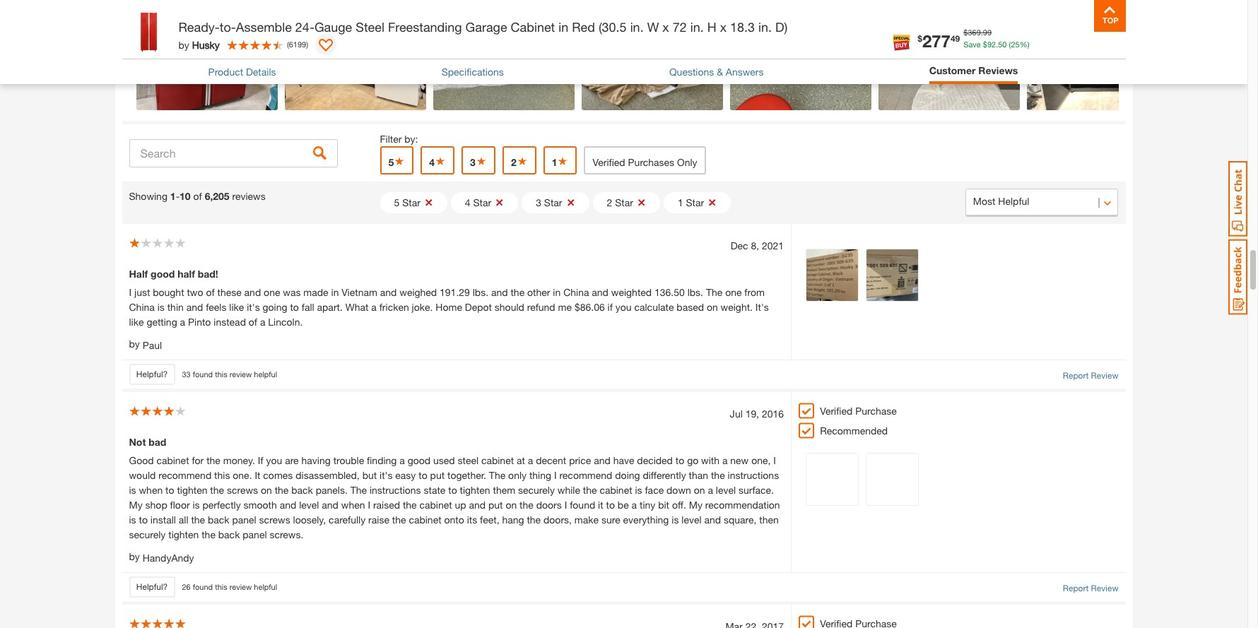 Task type: locate. For each thing, give the bounding box(es) containing it.
on inside half good half bad! i just bought two of these and one was made in vietnam and weighed 191.29 lbs. and the other in china and weighted 136.50 lbs.  the one from china is thin and feels like it's going to fall apart.  what a fricken joke.  home depot should refund me $86.06 if you calculate based on weight.  it's like getting a pinto instead of a lincoln.
[[707, 301, 718, 313]]

screws down one.
[[227, 484, 258, 496]]

0 horizontal spatial good
[[151, 268, 175, 280]]

by inside by handyandy
[[129, 551, 140, 563]]

2 horizontal spatial in.
[[758, 19, 772, 35]]

50
[[998, 39, 1007, 48]]

it's left going
[[247, 301, 260, 313]]

in. left d)
[[758, 19, 772, 35]]

0 horizontal spatial instructions
[[370, 484, 421, 496]]

by left husky
[[178, 39, 189, 51]]

1 helpful? button from the top
[[129, 364, 175, 385]]

of right two
[[206, 286, 215, 299]]

and up loosely,
[[280, 499, 296, 511]]

49
[[951, 33, 960, 43]]

3 right '4' button on the left top of page
[[470, 156, 476, 168]]

with
[[701, 455, 720, 467]]

star down "only"
[[686, 197, 704, 209]]

the up the should
[[511, 286, 525, 299]]

0 horizontal spatial you
[[266, 455, 282, 467]]

1 horizontal spatial in.
[[690, 19, 704, 35]]

0 vertical spatial when
[[139, 484, 163, 496]]

1 for 1
[[552, 156, 557, 168]]

report review button for not bad good cabinet for the money. if you are having trouble finding a good used steel cabinet at a decent price and have decided to go with a new one, i would recommend this one. it comes disassembled, but it's easy to put together. the only thing i recommend doing differently than the instructions is when to tighten the screws on the back panels. the instructions state to tighten them securely while the cabinet is face down on a level surface. my shop floor is perfectly smooth and level and when i raised the cabinet up and put on the doors i found it to be a tiny bit off. my recommendation is to install all the back panel screws loosely, carefully raise the cabinet onto its feet, hang the doors, make sure everything is level and square, then securely tighten the back panel screws.
[[1063, 582, 1119, 595]]

in up me
[[553, 286, 561, 299]]

2 vertical spatial by
[[129, 551, 140, 563]]

one
[[264, 286, 280, 299], [725, 286, 742, 299]]

handyandy button
[[143, 551, 194, 566]]

4 star button
[[451, 192, 518, 214]]

instructions up "surface."
[[728, 469, 779, 482]]

1 horizontal spatial verified
[[820, 405, 853, 417]]

star symbol image for 1
[[557, 156, 569, 166]]

0 horizontal spatial recommend
[[158, 469, 212, 482]]

$ left 49
[[918, 33, 922, 43]]

by left handyandy button
[[129, 551, 140, 563]]

2 review from the top
[[230, 582, 252, 591]]

1 vertical spatial good
[[408, 455, 431, 467]]

5 star
[[394, 197, 420, 209]]

1 vertical spatial verified
[[820, 405, 853, 417]]

1 recommend from the left
[[158, 469, 212, 482]]

star inside 'button'
[[615, 197, 633, 209]]

my left shop
[[129, 499, 143, 511]]

to down shop
[[139, 514, 148, 526]]

)
[[306, 39, 308, 49]]

the right for
[[207, 455, 220, 467]]

cabinet
[[511, 19, 555, 35]]

2021
[[762, 240, 784, 252]]

depot
[[465, 301, 492, 313]]

star inside 'button'
[[686, 197, 704, 209]]

of right 10
[[193, 190, 202, 202]]

1 vertical spatial instructions
[[370, 484, 421, 496]]

1 horizontal spatial lbs.
[[688, 286, 703, 299]]

1 vertical spatial level
[[299, 499, 319, 511]]

5 button
[[380, 147, 414, 175]]

1 helpful? from the top
[[136, 369, 168, 380]]

found right 33
[[193, 370, 213, 379]]

2 in. from the left
[[690, 19, 704, 35]]

the
[[511, 286, 525, 299], [207, 455, 220, 467], [711, 469, 725, 482], [210, 484, 224, 496], [275, 484, 289, 496], [583, 484, 597, 496], [403, 499, 417, 511], [520, 499, 534, 511], [191, 514, 205, 526], [392, 514, 406, 526], [527, 514, 541, 526], [202, 529, 216, 541]]

screws up screws. at the bottom of page
[[259, 514, 290, 526]]

2 star button
[[593, 192, 660, 214]]

0 horizontal spatial the
[[350, 484, 367, 496]]

to left fall
[[290, 301, 299, 313]]

of right instead
[[249, 316, 257, 328]]

2 helpful? button from the top
[[129, 577, 175, 598]]

to left go
[[676, 455, 684, 467]]

customer reviews button
[[929, 63, 1018, 81], [929, 63, 1018, 78]]

0 horizontal spatial 4
[[429, 156, 435, 168]]

1 left 10
[[170, 190, 176, 202]]

and down two
[[186, 301, 203, 313]]

this for one.
[[215, 582, 227, 591]]

1 right 2 button
[[552, 156, 557, 168]]

0 vertical spatial .
[[981, 28, 983, 37]]

1 vertical spatial this
[[214, 469, 230, 482]]

it's down finding
[[380, 469, 393, 482]]

square,
[[724, 514, 757, 526]]

0 vertical spatial 2
[[511, 156, 516, 168]]

like up by paul
[[129, 316, 144, 328]]

report review button
[[1063, 370, 1119, 383], [1063, 582, 1119, 595]]

0 vertical spatial by
[[178, 39, 189, 51]]

star symbol image left 3 button
[[435, 156, 446, 166]]

0 horizontal spatial lbs.
[[473, 286, 488, 299]]

star symbol image left 1 button
[[516, 156, 528, 166]]

1 helpful from the top
[[254, 370, 277, 379]]

2 report review from the top
[[1063, 583, 1119, 594]]

1 horizontal spatial recommend
[[559, 469, 612, 482]]

1 report review from the top
[[1063, 371, 1119, 381]]

2 button
[[502, 147, 536, 175]]

securely down install
[[129, 529, 166, 541]]

2 horizontal spatial the
[[706, 286, 723, 299]]

0 vertical spatial report review button
[[1063, 370, 1119, 383]]

0 horizontal spatial (
[[287, 39, 289, 49]]

8,
[[751, 240, 759, 252]]

just
[[134, 286, 150, 299]]

1 horizontal spatial 2
[[607, 197, 612, 209]]

0 vertical spatial you
[[616, 301, 632, 313]]

2 vertical spatial back
[[218, 529, 240, 541]]

0 vertical spatial it's
[[247, 301, 260, 313]]

level up recommendation
[[716, 484, 736, 496]]

369
[[968, 28, 981, 37]]

report for i just bought two of these and one was made in vietnam and weighed 191.29 lbs. and the other in china and weighted 136.50 lbs.  the one from china is thin and feels like it's going to fall apart.  what a fricken joke.  home depot should refund me $86.06 if you calculate based on weight.  it's like getting a pinto instead of a lincoln.
[[1063, 371, 1089, 381]]

is left thin
[[157, 301, 165, 313]]

5 star from the left
[[686, 197, 704, 209]]

thing
[[529, 469, 551, 482]]

star for 5 star
[[402, 197, 420, 209]]

0 vertical spatial 4
[[429, 156, 435, 168]]

( left )
[[287, 39, 289, 49]]

in
[[559, 19, 569, 35], [331, 286, 339, 299], [553, 286, 561, 299]]

the inside half good half bad! i just bought two of these and one was made in vietnam and weighed 191.29 lbs. and the other in china and weighted 136.50 lbs.  the one from china is thin and feels like it's going to fall apart.  what a fricken joke.  home depot should refund me $86.06 if you calculate based on weight.  it's like getting a pinto instead of a lincoln.
[[511, 286, 525, 299]]

$ down the "99"
[[983, 39, 987, 48]]

1 vertical spatial review
[[1091, 583, 1119, 594]]

is left install
[[129, 514, 136, 526]]

this inside not bad good cabinet for the money. if you are having trouble finding a good used steel cabinet at a decent price and have decided to go with a new one, i would recommend this one. it comes disassembled, but it's easy to put together. the only thing i recommend doing differently than the instructions is when to tighten the screws on the back panels. the instructions state to tighten them securely while the cabinet is face down on a level surface. my shop floor is perfectly smooth and level and when i raised the cabinet up and put on the doors i found it to be a tiny bit off. my recommendation is to install all the back panel screws loosely, carefully raise the cabinet onto its feet, hang the doors, make sure everything is level and square, then securely tighten the back panel screws.
[[214, 469, 230, 482]]

72
[[673, 19, 687, 35]]

only
[[677, 156, 697, 168]]

1 vertical spatial put
[[488, 499, 503, 511]]

0 vertical spatial 5
[[388, 156, 394, 168]]

off.
[[672, 499, 686, 511]]

by inside by paul
[[129, 338, 140, 350]]

star symbol image for 4
[[435, 156, 446, 166]]

0 vertical spatial report
[[1063, 371, 1089, 381]]

4 star symbol image from the left
[[557, 156, 569, 166]]

4 down 3 button
[[465, 197, 471, 209]]

1 inside button
[[552, 156, 557, 168]]

together.
[[447, 469, 486, 482]]

star symbol image for 5
[[394, 156, 405, 166]]

everything
[[623, 514, 669, 526]]

1 report review button from the top
[[1063, 370, 1119, 383]]

other
[[527, 286, 550, 299]]

0 vertical spatial review
[[230, 370, 252, 379]]

and left have
[[594, 455, 611, 467]]

(
[[1009, 39, 1011, 48], [287, 39, 289, 49]]

cabinet down 'state'
[[420, 499, 452, 511]]

helpful down 'lincoln.'
[[254, 370, 277, 379]]

19,
[[745, 408, 759, 420]]

3 inside button
[[536, 197, 541, 209]]

shop
[[145, 499, 167, 511]]

recommend down for
[[158, 469, 212, 482]]

like
[[229, 301, 244, 313], [129, 316, 144, 328]]

securely down thing
[[518, 484, 555, 496]]

1 vertical spatial helpful?
[[136, 582, 168, 592]]

helpful? for paul
[[136, 369, 168, 380]]

1 horizontal spatial 1
[[552, 156, 557, 168]]

0 horizontal spatial my
[[129, 499, 143, 511]]

save
[[964, 39, 981, 48]]

1 vertical spatial panel
[[243, 529, 267, 541]]

0 vertical spatial review
[[1091, 371, 1119, 381]]

a
[[371, 301, 377, 313], [180, 316, 185, 328], [260, 316, 265, 328], [400, 455, 405, 467], [528, 455, 533, 467], [722, 455, 728, 467], [708, 484, 713, 496], [632, 499, 637, 511]]

2 down verified purchases only
[[607, 197, 612, 209]]

1 vertical spatial the
[[489, 469, 506, 482]]

5 down 5 button
[[394, 197, 400, 209]]

install
[[150, 514, 176, 526]]

1 review from the top
[[1091, 371, 1119, 381]]

star symbol image inside 2 button
[[516, 156, 528, 166]]

3 for 3
[[470, 156, 476, 168]]

$ inside $ 277 49
[[918, 33, 922, 43]]

one up going
[[264, 286, 280, 299]]

review for handyandy
[[230, 582, 252, 591]]

refund
[[527, 301, 555, 313]]

1 vertical spatial 3
[[536, 197, 541, 209]]

the down but
[[350, 484, 367, 496]]

of
[[193, 190, 202, 202], [206, 286, 215, 299], [249, 316, 257, 328]]

weighted
[[611, 286, 652, 299]]

star down star symbol image at top
[[473, 197, 491, 209]]

0 horizontal spatial .
[[981, 28, 983, 37]]

tighten
[[177, 484, 207, 496], [460, 484, 490, 496], [168, 529, 199, 541]]

1 button
[[543, 147, 577, 175]]

1 horizontal spatial 4
[[465, 197, 471, 209]]

instructions up raised
[[370, 484, 421, 496]]

when up shop
[[139, 484, 163, 496]]

0 horizontal spatial it's
[[247, 301, 260, 313]]

d)
[[775, 19, 788, 35]]

recommend down "price"
[[559, 469, 612, 482]]

you inside not bad good cabinet for the money. if you are having trouble finding a good used steel cabinet at a decent price and have decided to go with a new one, i would recommend this one. it comes disassembled, but it's easy to put together. the only thing i recommend doing differently than the instructions is when to tighten the screws on the back panels. the instructions state to tighten them securely while the cabinet is face down on a level surface. my shop floor is perfectly smooth and level and when i raised the cabinet up and put on the doors i found it to be a tiny bit off. my recommendation is to install all the back panel screws loosely, carefully raise the cabinet onto its feet, hang the doors, make sure everything is level and square, then securely tighten the back panel screws.
[[266, 455, 282, 467]]

screws.
[[270, 529, 304, 541]]

4 star from the left
[[615, 197, 633, 209]]

level
[[716, 484, 736, 496], [299, 499, 319, 511], [682, 514, 702, 526]]

0 vertical spatial back
[[291, 484, 313, 496]]

while
[[558, 484, 580, 496]]

star symbol image
[[476, 156, 487, 166]]

1 vertical spatial .
[[996, 39, 998, 48]]

star symbol image inside 5 button
[[394, 156, 405, 166]]

2 star symbol image from the left
[[435, 156, 446, 166]]

it's inside half good half bad! i just bought two of these and one was made in vietnam and weighed 191.29 lbs. and the other in china and weighted 136.50 lbs.  the one from china is thin and feels like it's going to fall apart.  what a fricken joke.  home depot should refund me $86.06 if you calculate based on weight.  it's like getting a pinto instead of a lincoln.
[[247, 301, 260, 313]]

0 horizontal spatial x
[[663, 19, 669, 35]]

1 star
[[678, 197, 704, 209]]

securely
[[518, 484, 555, 496], [129, 529, 166, 541]]

star symbol image
[[394, 156, 405, 166], [435, 156, 446, 166], [516, 156, 528, 166], [557, 156, 569, 166]]

1 vertical spatial review
[[230, 582, 252, 591]]

to-
[[220, 19, 236, 35]]

star symbol image up 3 star button
[[557, 156, 569, 166]]

0 vertical spatial securely
[[518, 484, 555, 496]]

review right 26
[[230, 582, 252, 591]]

( right '50'
[[1009, 39, 1011, 48]]

3 button
[[462, 147, 495, 175]]

2 inside 'button'
[[607, 197, 612, 209]]

2 vertical spatial this
[[215, 582, 227, 591]]

new
[[730, 455, 749, 467]]

1 vertical spatial back
[[208, 514, 229, 526]]

1 vertical spatial you
[[266, 455, 282, 467]]

1 inside 'button'
[[678, 197, 683, 209]]

put up feet,
[[488, 499, 503, 511]]

1 vertical spatial it's
[[380, 469, 393, 482]]

me
[[558, 301, 572, 313]]

1 horizontal spatial instructions
[[728, 469, 779, 482]]

star for 1 star
[[686, 197, 704, 209]]

2 vertical spatial found
[[193, 582, 213, 591]]

4 right 5 button
[[429, 156, 435, 168]]

level up loosely,
[[299, 499, 319, 511]]

0 horizontal spatial when
[[139, 484, 163, 496]]

helpful down screws. at the bottom of page
[[254, 582, 277, 591]]

and up fricken
[[380, 286, 397, 299]]

reviews
[[979, 64, 1018, 76]]

loosely,
[[293, 514, 326, 526]]

1 vertical spatial china
[[129, 301, 155, 313]]

by for by handyandy
[[129, 551, 140, 563]]

star down 5 button
[[402, 197, 420, 209]]

1 horizontal spatial put
[[488, 499, 503, 511]]

star down 1 button
[[544, 197, 562, 209]]

2 horizontal spatial of
[[249, 316, 257, 328]]

0 horizontal spatial screws
[[227, 484, 258, 496]]

( inside $ 369 . 99 save $ 92 . 50 ( 25 %)
[[1009, 39, 1011, 48]]

the up perfectly
[[210, 484, 224, 496]]

like up instead
[[229, 301, 244, 313]]

you
[[616, 301, 632, 313], [266, 455, 282, 467]]

0 vertical spatial report review
[[1063, 371, 1119, 381]]

to right it
[[606, 499, 615, 511]]

1 star from the left
[[402, 197, 420, 209]]

2 inside button
[[511, 156, 516, 168]]

paul button
[[143, 338, 162, 353]]

customer
[[929, 64, 976, 76]]

1 vertical spatial when
[[341, 499, 365, 511]]

4 for 4 star
[[465, 197, 471, 209]]

0 horizontal spatial put
[[430, 469, 445, 482]]

and up its
[[469, 499, 486, 511]]

helpful? button for paul
[[129, 364, 175, 385]]

2 horizontal spatial 1
[[678, 197, 683, 209]]

1 vertical spatial securely
[[129, 529, 166, 541]]

$ 369 . 99 save $ 92 . 50 ( 25 %)
[[964, 28, 1030, 48]]

top button
[[1094, 0, 1126, 32]]

0 horizontal spatial 3
[[470, 156, 476, 168]]

fricken
[[379, 301, 409, 313]]

paul
[[143, 339, 162, 351]]

0 horizontal spatial in.
[[630, 19, 644, 35]]

helpful for instead
[[254, 370, 277, 379]]

down
[[667, 484, 691, 496]]

1 vertical spatial report review
[[1063, 583, 1119, 594]]

a right be
[[632, 499, 637, 511]]

1 vertical spatial 4
[[465, 197, 471, 209]]

0 vertical spatial good
[[151, 268, 175, 280]]

2 right star symbol image at top
[[511, 156, 516, 168]]

it
[[598, 499, 603, 511]]

in. left the h
[[690, 19, 704, 35]]

level down off.
[[682, 514, 702, 526]]

2 report review button from the top
[[1063, 582, 1119, 595]]

by left paul button
[[129, 338, 140, 350]]

2 report from the top
[[1063, 583, 1089, 594]]

having
[[301, 455, 331, 467]]

one up weight.
[[725, 286, 742, 299]]

2 helpful from the top
[[254, 582, 277, 591]]

and left square,
[[704, 514, 721, 526]]

star symbol image for 2
[[516, 156, 528, 166]]

husky
[[192, 39, 220, 51]]

star symbol image inside '4' button
[[435, 156, 446, 166]]

0 horizontal spatial one
[[264, 286, 280, 299]]

2 star from the left
[[473, 197, 491, 209]]

lincoln.
[[268, 316, 303, 328]]

decided
[[637, 455, 673, 467]]

1 star symbol image from the left
[[394, 156, 405, 166]]

3 star symbol image from the left
[[516, 156, 528, 166]]

verified up '2 star'
[[593, 156, 625, 168]]

to inside half good half bad! i just bought two of these and one was made in vietnam and weighed 191.29 lbs. and the other in china and weighted 136.50 lbs.  the one from china is thin and feels like it's going to fall apart.  what a fricken joke.  home depot should refund me $86.06 if you calculate based on weight.  it's like getting a pinto instead of a lincoln.
[[290, 301, 299, 313]]

good
[[151, 268, 175, 280], [408, 455, 431, 467]]

helpful? button for handyandy
[[129, 577, 175, 598]]

1 vertical spatial report review button
[[1063, 582, 1119, 595]]

recommendation
[[705, 499, 780, 511]]

star for 2 star
[[615, 197, 633, 209]]

verified
[[593, 156, 625, 168], [820, 405, 853, 417]]

helpful for panels.
[[254, 582, 277, 591]]

you inside half good half bad! i just bought two of these and one was made in vietnam and weighed 191.29 lbs. and the other in china and weighted 136.50 lbs.  the one from china is thin and feels like it's going to fall apart.  what a fricken joke.  home depot should refund me $86.06 if you calculate based on weight.  it's like getting a pinto instead of a lincoln.
[[616, 301, 632, 313]]

star inside button
[[544, 197, 562, 209]]

star symbol image down filter by: at the top left of page
[[394, 156, 405, 166]]

1 horizontal spatial (
[[1009, 39, 1011, 48]]

3 for 3 star
[[536, 197, 541, 209]]

1 report from the top
[[1063, 371, 1089, 381]]

1 vertical spatial helpful? button
[[129, 577, 175, 598]]

2 vertical spatial the
[[350, 484, 367, 496]]

1
[[552, 156, 557, 168], [170, 190, 176, 202], [678, 197, 683, 209]]

&
[[717, 66, 723, 78]]

found
[[193, 370, 213, 379], [570, 499, 595, 511], [193, 582, 213, 591]]

1 horizontal spatial like
[[229, 301, 244, 313]]

.
[[981, 28, 983, 37], [996, 39, 998, 48]]

2 x from the left
[[720, 19, 727, 35]]

0 horizontal spatial of
[[193, 190, 202, 202]]

1 down "only"
[[678, 197, 683, 209]]

1 ( from the left
[[1009, 39, 1011, 48]]

0 vertical spatial 3
[[470, 156, 476, 168]]

6199
[[289, 39, 306, 49]]

2 for 2 star
[[607, 197, 612, 209]]

the up weight.
[[706, 286, 723, 299]]

verified up recommended on the bottom
[[820, 405, 853, 417]]

2 one from the left
[[725, 286, 742, 299]]

2 review from the top
[[1091, 583, 1119, 594]]

1 horizontal spatial the
[[489, 469, 506, 482]]

verified inside button
[[593, 156, 625, 168]]

all
[[179, 514, 188, 526]]

and
[[244, 286, 261, 299], [380, 286, 397, 299], [491, 286, 508, 299], [592, 286, 609, 299], [186, 301, 203, 313], [594, 455, 611, 467], [280, 499, 296, 511], [322, 499, 339, 511], [469, 499, 486, 511], [704, 514, 721, 526]]

1 horizontal spatial $
[[964, 28, 968, 37]]

found inside not bad good cabinet for the money. if you are having trouble finding a good used steel cabinet at a decent price and have decided to go with a new one, i would recommend this one. it comes disassembled, but it's easy to put together. the only thing i recommend doing differently than the instructions is when to tighten the screws on the back panels. the instructions state to tighten them securely while the cabinet is face down on a level surface. my shop floor is perfectly smooth and level and when i raised the cabinet up and put on the doors i found it to be a tiny bit off. my recommendation is to install all the back panel screws loosely, carefully raise the cabinet onto its feet, hang the doors, make sure everything is level and square, then securely tighten the back panel screws.
[[570, 499, 595, 511]]

on down than
[[694, 484, 705, 496]]

the right hang
[[527, 514, 541, 526]]

3 star from the left
[[544, 197, 562, 209]]

hang
[[502, 514, 524, 526]]

thin
[[167, 301, 184, 313]]

2 helpful? from the top
[[136, 582, 168, 592]]

onto
[[444, 514, 464, 526]]

easy
[[395, 469, 416, 482]]

1 horizontal spatial good
[[408, 455, 431, 467]]

sure
[[602, 514, 620, 526]]

0 vertical spatial helpful?
[[136, 369, 168, 380]]

is right floor
[[193, 499, 200, 511]]

star symbol image inside 1 button
[[557, 156, 569, 166]]

0 vertical spatial of
[[193, 190, 202, 202]]

x right w
[[663, 19, 669, 35]]

display image
[[319, 39, 333, 53]]

1 review from the top
[[230, 370, 252, 379]]

2 for 2
[[511, 156, 516, 168]]

2
[[511, 156, 516, 168], [607, 197, 612, 209]]

0 vertical spatial the
[[706, 286, 723, 299]]

0 vertical spatial verified
[[593, 156, 625, 168]]

0 vertical spatial found
[[193, 370, 213, 379]]

is left face
[[635, 484, 642, 496]]

the down with
[[711, 469, 725, 482]]

1 horizontal spatial when
[[341, 499, 365, 511]]

1 vertical spatial screws
[[259, 514, 290, 526]]

136.50
[[655, 286, 685, 299]]

calculate
[[634, 301, 674, 313]]

report review button for half good half bad! i just bought two of these and one was made in vietnam and weighed 191.29 lbs. and the other in china and weighted 136.50 lbs.  the one from china is thin and feels like it's going to fall apart.  what a fricken joke.  home depot should refund me $86.06 if you calculate based on weight.  it's like getting a pinto instead of a lincoln.
[[1063, 370, 1119, 383]]

report review for good cabinet for the money. if you are having trouble finding a good used steel cabinet at a decent price and have decided to go with a new one, i would recommend this one. it comes disassembled, but it's easy to put together. the only thing i recommend doing differently than the instructions is when to tighten the screws on the back panels. the instructions state to tighten them securely while the cabinet is face down on a level surface. my shop floor is perfectly smooth and level and when i raised the cabinet up and put on the doors i found it to be a tiny bit off. my recommendation is to install all the back panel screws loosely, carefully raise the cabinet onto its feet, hang the doors, make sure everything is level and square, then securely tighten the back panel screws.
[[1063, 583, 1119, 594]]

1 one from the left
[[264, 286, 280, 299]]

3 inside button
[[470, 156, 476, 168]]



Task type: describe. For each thing, give the bounding box(es) containing it.
be
[[618, 499, 629, 511]]

cabinet up be
[[600, 484, 632, 496]]

Search text field
[[129, 139, 338, 167]]

a down than
[[708, 484, 713, 496]]

i inside half good half bad! i just bought two of these and one was made in vietnam and weighed 191.29 lbs. and the other in china and weighted 136.50 lbs.  the one from china is thin and feels like it's going to fall apart.  what a fricken joke.  home depot should refund me $86.06 if you calculate based on weight.  it's like getting a pinto instead of a lincoln.
[[129, 286, 132, 299]]

than
[[689, 469, 708, 482]]

doors,
[[544, 514, 572, 526]]

0 vertical spatial level
[[716, 484, 736, 496]]

the down raised
[[392, 514, 406, 526]]

5 for 5 star
[[394, 197, 400, 209]]

is down off.
[[672, 514, 679, 526]]

raise
[[368, 514, 389, 526]]

in left 'red'
[[559, 19, 569, 35]]

verified purchases only
[[593, 156, 697, 168]]

price
[[569, 455, 591, 467]]

in up apart. at the top left
[[331, 286, 339, 299]]

to right easy
[[419, 469, 427, 482]]

report review for i just bought two of these and one was made in vietnam and weighed 191.29 lbs. and the other in china and weighted 136.50 lbs.  the one from china is thin and feels like it's going to fall apart.  what a fricken joke.  home depot should refund me $86.06 if you calculate based on weight.  it's like getting a pinto instead of a lincoln.
[[1063, 371, 1119, 381]]

verified purchases only button
[[584, 147, 706, 175]]

recommended
[[820, 425, 888, 437]]

0 horizontal spatial level
[[299, 499, 319, 511]]

1 in. from the left
[[630, 19, 644, 35]]

is inside half good half bad! i just bought two of these and one was made in vietnam and weighed 191.29 lbs. and the other in china and weighted 136.50 lbs.  the one from china is thin and feels like it's going to fall apart.  what a fricken joke.  home depot should refund me $86.06 if you calculate based on weight.  it's like getting a pinto instead of a lincoln.
[[157, 301, 165, 313]]

feedback link image
[[1229, 239, 1248, 315]]

panels.
[[316, 484, 348, 496]]

1 my from the left
[[129, 499, 143, 511]]

not
[[129, 436, 146, 448]]

it's inside not bad good cabinet for the money. if you are having trouble finding a good used steel cabinet at a decent price and have decided to go with a new one, i would recommend this one. it comes disassembled, but it's easy to put together. the only thing i recommend doing differently than the instructions is when to tighten the screws on the back panels. the instructions state to tighten them securely while the cabinet is face down on a level surface. my shop floor is perfectly smooth and level and when i raised the cabinet up and put on the doors i found it to be a tiny bit off. my recommendation is to install all the back panel screws loosely, carefully raise the cabinet onto its feet, hang the doors, make sure everything is level and square, then securely tighten the back panel screws.
[[380, 469, 393, 482]]

differently
[[643, 469, 686, 482]]

surface.
[[739, 484, 774, 496]]

i right one,
[[773, 455, 776, 467]]

ready-
[[178, 19, 220, 35]]

a down going
[[260, 316, 265, 328]]

star for 3 star
[[544, 197, 562, 209]]

good inside not bad good cabinet for the money. if you are having trouble finding a good used steel cabinet at a decent price and have decided to go with a new one, i would recommend this one. it comes disassembled, but it's easy to put together. the only thing i recommend doing differently than the instructions is when to tighten the screws on the back panels. the instructions state to tighten them securely while the cabinet is face down on a level surface. my shop floor is perfectly smooth and level and when i raised the cabinet up and put on the doors i found it to be a tiny bit off. my recommendation is to install all the back panel screws loosely, carefully raise the cabinet onto its feet, hang the doors, make sure everything is level and square, then securely tighten the back panel screws.
[[408, 455, 431, 467]]

make
[[575, 514, 599, 526]]

4 for 4
[[429, 156, 435, 168]]

verified for verified purchase
[[820, 405, 853, 417]]

cabinet left at
[[481, 455, 514, 467]]

a right what
[[371, 301, 377, 313]]

tighten down together.
[[460, 484, 490, 496]]

the inside half good half bad! i just bought two of these and one was made in vietnam and weighed 191.29 lbs. and the other in china and weighted 136.50 lbs.  the one from china is thin and feels like it's going to fall apart.  what a fricken joke.  home depot should refund me $86.06 if you calculate based on weight.  it's like getting a pinto instead of a lincoln.
[[706, 286, 723, 299]]

doing
[[615, 469, 640, 482]]

it
[[255, 469, 260, 482]]

made
[[303, 286, 328, 299]]

smooth
[[244, 499, 277, 511]]

0 horizontal spatial 1
[[170, 190, 176, 202]]

4 button
[[421, 147, 455, 175]]

helpful? for handyandy
[[136, 582, 168, 592]]

bought
[[153, 286, 184, 299]]

have
[[613, 455, 634, 467]]

by handyandy
[[129, 551, 194, 564]]

92
[[987, 39, 996, 48]]

weighed
[[400, 286, 437, 299]]

0 vertical spatial panel
[[232, 514, 256, 526]]

by for by husky
[[178, 39, 189, 51]]

reviews
[[232, 190, 266, 202]]

2 vertical spatial level
[[682, 514, 702, 526]]

verified for verified purchases only
[[593, 156, 625, 168]]

tighten up floor
[[177, 484, 207, 496]]

its
[[467, 514, 477, 526]]

0 vertical spatial screws
[[227, 484, 258, 496]]

jul
[[730, 408, 743, 420]]

$86.06
[[575, 301, 605, 313]]

24-
[[295, 19, 314, 35]]

dec 8, 2021
[[731, 240, 784, 252]]

4 star
[[465, 197, 491, 209]]

tighten down all
[[168, 529, 199, 541]]

on up smooth
[[261, 484, 272, 496]]

w
[[647, 19, 659, 35]]

on up hang
[[506, 499, 517, 511]]

this for and
[[215, 370, 227, 379]]

what
[[345, 301, 369, 313]]

star for 4 star
[[473, 197, 491, 209]]

1 x from the left
[[663, 19, 669, 35]]

a up easy
[[400, 455, 405, 467]]

by paul
[[129, 338, 162, 351]]

to up up
[[448, 484, 457, 496]]

the down the comes
[[275, 484, 289, 496]]

are
[[285, 455, 299, 467]]

pinto
[[188, 316, 211, 328]]

and up if
[[592, 286, 609, 299]]

0 vertical spatial put
[[430, 469, 445, 482]]

26 found this review helpful
[[182, 582, 277, 591]]

1 horizontal spatial china
[[563, 286, 589, 299]]

the right all
[[191, 514, 205, 526]]

the down perfectly
[[202, 529, 216, 541]]

h
[[707, 19, 717, 35]]

1 horizontal spatial securely
[[518, 484, 555, 496]]

found for lincoln.
[[193, 370, 213, 379]]

0 horizontal spatial china
[[129, 301, 155, 313]]

2 vertical spatial of
[[249, 316, 257, 328]]

is down would
[[129, 484, 136, 496]]

by for by paul
[[129, 338, 140, 350]]

them
[[493, 484, 515, 496]]

i left raised
[[368, 499, 370, 511]]

3 in. from the left
[[758, 19, 772, 35]]

i down while
[[565, 499, 567, 511]]

the right raised
[[403, 499, 417, 511]]

verified purchase
[[820, 405, 897, 417]]

2 recommend from the left
[[559, 469, 612, 482]]

report for good cabinet for the money. if you are having trouble finding a good used steel cabinet at a decent price and have decided to go with a new one, i would recommend this one. it comes disassembled, but it's easy to put together. the only thing i recommend doing differently than the instructions is when to tighten the screws on the back panels. the instructions state to tighten them securely while the cabinet is face down on a level surface. my shop floor is perfectly smooth and level and when i raised the cabinet up and put on the doors i found it to be a tiny bit off. my recommendation is to install all the back panel screws loosely, carefully raise the cabinet onto its feet, hang the doors, make sure everything is level and square, then securely tighten the back panel screws.
[[1063, 583, 1089, 594]]

cabinet left "onto"
[[409, 514, 441, 526]]

answers
[[726, 66, 764, 78]]

product
[[208, 66, 243, 78]]

found for state
[[193, 582, 213, 591]]

half good half bad! i just bought two of these and one was made in vietnam and weighed 191.29 lbs. and the other in china and weighted 136.50 lbs.  the one from china is thin and feels like it's going to fall apart.  what a fricken joke.  home depot should refund me $86.06 if you calculate based on weight.  it's like getting a pinto instead of a lincoln.
[[129, 268, 769, 328]]

and up the should
[[491, 286, 508, 299]]

comes
[[263, 469, 293, 482]]

1 lbs. from the left
[[473, 286, 488, 299]]

one.
[[233, 469, 252, 482]]

2 lbs. from the left
[[688, 286, 703, 299]]

25
[[1011, 39, 1020, 48]]

18.3
[[730, 19, 755, 35]]

the up hang
[[520, 499, 534, 511]]

at
[[517, 455, 525, 467]]

good
[[129, 455, 154, 467]]

1 horizontal spatial .
[[996, 39, 998, 48]]

showing
[[129, 190, 167, 202]]

based
[[677, 301, 704, 313]]

purchases
[[628, 156, 674, 168]]

review for paul
[[230, 370, 252, 379]]

2 ( from the left
[[287, 39, 289, 49]]

and right these
[[244, 286, 261, 299]]

doors
[[536, 499, 562, 511]]

-
[[176, 190, 180, 202]]

1 for 1 star
[[678, 197, 683, 209]]

a left new
[[722, 455, 728, 467]]

product image image
[[125, 7, 171, 53]]

specifications
[[442, 66, 504, 78]]

perfectly
[[202, 499, 241, 511]]

i right thing
[[554, 469, 557, 482]]

$ for 369
[[964, 28, 968, 37]]

questions
[[669, 66, 714, 78]]

steel
[[356, 19, 384, 35]]

the right while
[[583, 484, 597, 496]]

5 for 5
[[388, 156, 394, 168]]

0 horizontal spatial securely
[[129, 529, 166, 541]]

3 star button
[[522, 192, 589, 214]]

would
[[129, 469, 156, 482]]

2 star
[[607, 197, 633, 209]]

3 star
[[536, 197, 562, 209]]

if
[[608, 301, 613, 313]]

money.
[[223, 455, 255, 467]]

half
[[178, 268, 195, 280]]

1 vertical spatial like
[[129, 316, 144, 328]]

handyandy
[[143, 552, 194, 564]]

and down panels.
[[322, 499, 339, 511]]

cabinet down bad
[[156, 455, 189, 467]]

live chat image
[[1229, 161, 1248, 237]]

review for good cabinet for the money. if you are having trouble finding a good used steel cabinet at a decent price and have decided to go with a new one, i would recommend this one. it comes disassembled, but it's easy to put together. the only thing i recommend doing differently than the instructions is when to tighten the screws on the back panels. the instructions state to tighten them securely while the cabinet is face down on a level surface. my shop floor is perfectly smooth and level and when i raised the cabinet up and put on the doors i found it to be a tiny bit off. my recommendation is to install all the back panel screws loosely, carefully raise the cabinet onto its feet, hang the doors, make sure everything is level and square, then securely tighten the back panel screws.
[[1091, 583, 1119, 594]]

a down thin
[[180, 316, 185, 328]]

details
[[246, 66, 276, 78]]

2 my from the left
[[689, 499, 703, 511]]

from
[[745, 286, 765, 299]]

1 horizontal spatial of
[[206, 286, 215, 299]]

filter
[[380, 133, 402, 145]]

1 horizontal spatial screws
[[259, 514, 290, 526]]

freestanding
[[388, 19, 462, 35]]

to up floor
[[165, 484, 174, 496]]

should
[[495, 301, 524, 313]]

fall
[[302, 301, 314, 313]]

$ for 277
[[918, 33, 922, 43]]

a right at
[[528, 455, 533, 467]]

(30.5
[[599, 19, 627, 35]]

for
[[192, 455, 204, 467]]

review for i just bought two of these and one was made in vietnam and weighed 191.29 lbs. and the other in china and weighted 136.50 lbs.  the one from china is thin and feels like it's going to fall apart.  what a fricken joke.  home depot should refund me $86.06 if you calculate based on weight.  it's like getting a pinto instead of a lincoln.
[[1091, 371, 1119, 381]]

2 horizontal spatial $
[[983, 39, 987, 48]]

purchase
[[855, 405, 897, 417]]

good inside half good half bad! i just bought two of these and one was made in vietnam and weighed 191.29 lbs. and the other in china and weighted 136.50 lbs.  the one from china is thin and feels like it's going to fall apart.  what a fricken joke.  home depot should refund me $86.06 if you calculate based on weight.  it's like getting a pinto instead of a lincoln.
[[151, 268, 175, 280]]



Task type: vqa. For each thing, say whether or not it's contained in the screenshot.
Set inside the HIKOLAYAE Marathon Lakeside Nested Hardside Luggage Set in Maroon Red, 3 Piece - TSA Compliant
no



